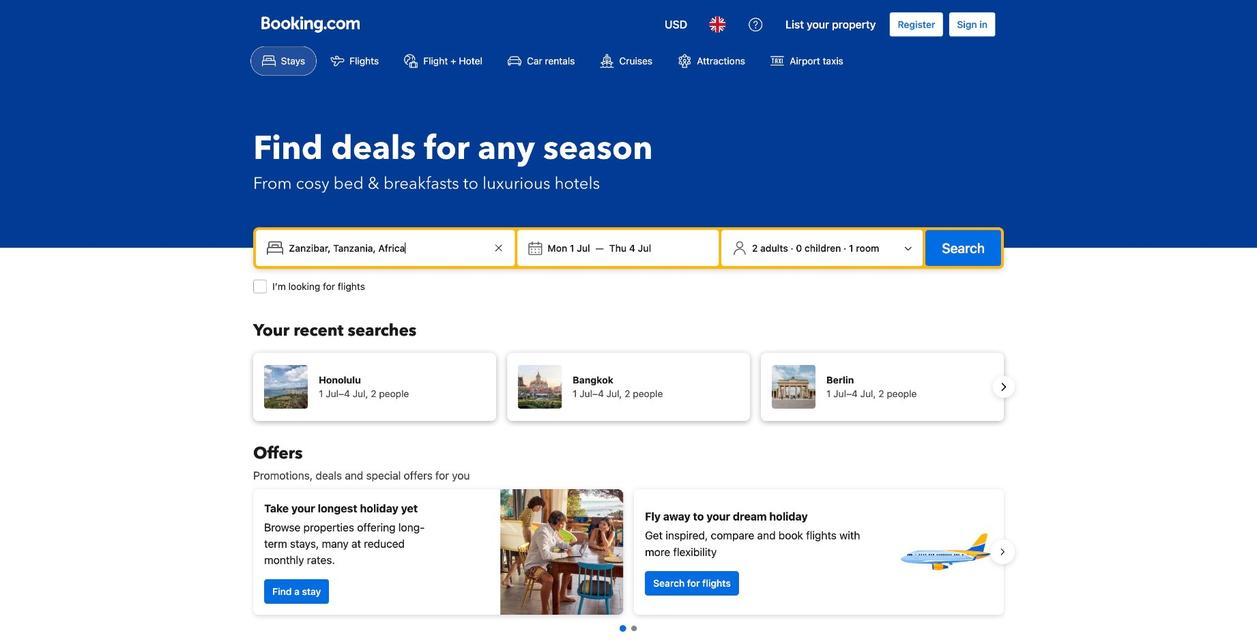 Task type: vqa. For each thing, say whether or not it's contained in the screenshot.
Take your longest holiday yet image
yes



Task type: describe. For each thing, give the bounding box(es) containing it.
booking.com image
[[262, 16, 360, 33]]

2 region from the top
[[242, 484, 1015, 621]]



Task type: locate. For each thing, give the bounding box(es) containing it.
take your longest holiday yet image
[[500, 490, 623, 615]]

Where are you going? field
[[283, 236, 491, 261]]

1 vertical spatial region
[[242, 484, 1015, 621]]

next image
[[996, 379, 1013, 395]]

region
[[242, 348, 1015, 427], [242, 484, 1015, 621]]

0 vertical spatial region
[[242, 348, 1015, 427]]

1 region from the top
[[242, 348, 1015, 427]]

fly away to your dream holiday image
[[898, 505, 993, 600]]

progress bar
[[621, 626, 637, 632]]



